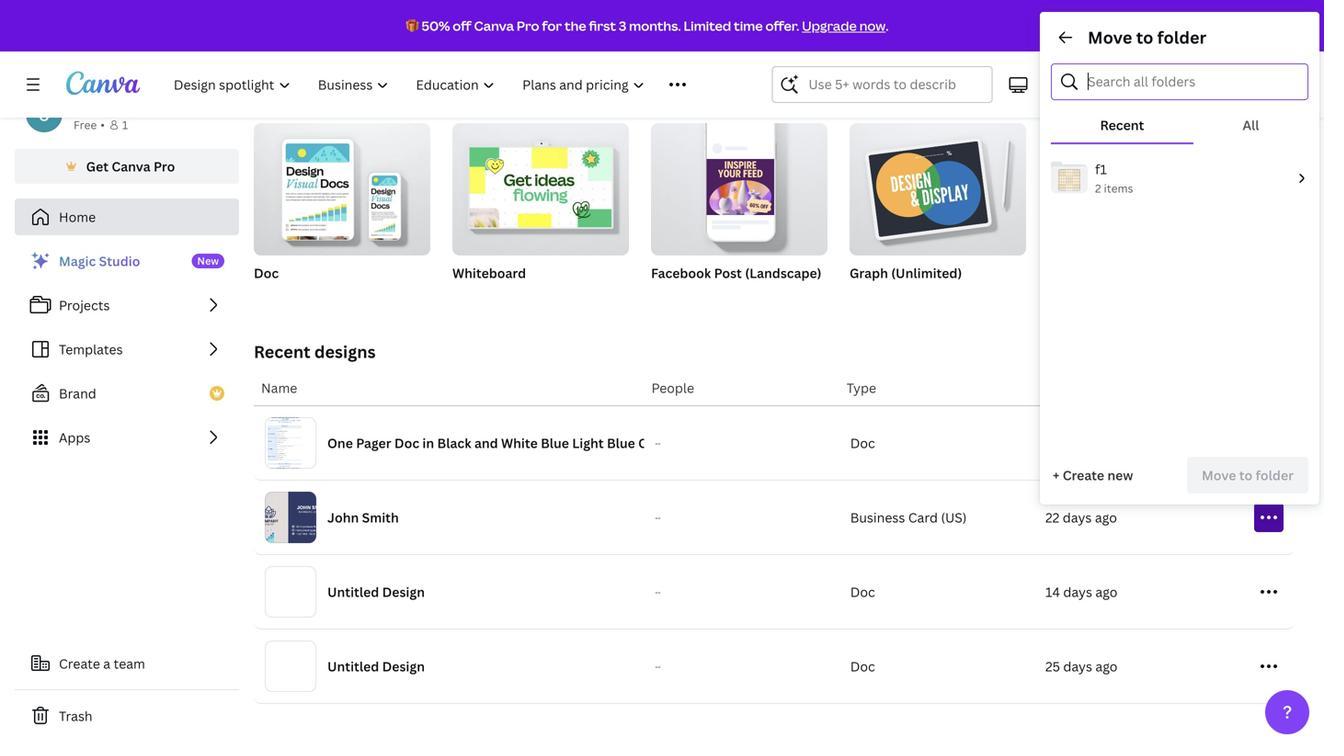 Task type: vqa. For each thing, say whether or not it's contained in the screenshot.
the leftmost Your Company Your Tagline www.reallygreatsite.com
no



Task type: locate. For each thing, give the bounding box(es) containing it.
2 design from the top
[[382, 658, 425, 676]]

templates
[[59, 341, 123, 358]]

-- for 25 days ago
[[655, 662, 661, 672]]

1 vertical spatial untitled design
[[327, 658, 425, 676]]

0 horizontal spatial card
[[909, 509, 938, 527]]

1 design from the top
[[382, 584, 425, 601]]

1 untitled from the top
[[327, 584, 379, 601]]

0 vertical spatial to
[[1137, 26, 1154, 49]]

create
[[1063, 467, 1105, 484], [59, 655, 100, 673]]

websites button
[[1059, 0, 1108, 57]]

whiteboard group
[[453, 116, 629, 305]]

ago right 14
[[1096, 584, 1118, 601]]

create a team
[[59, 655, 145, 673]]

f1
[[1096, 161, 1107, 178]]

doc
[[254, 264, 279, 282], [395, 435, 420, 452], [851, 435, 876, 452], [851, 584, 876, 601], [851, 658, 876, 676]]

new
[[197, 254, 219, 268]]

1 vertical spatial untitled
[[327, 658, 379, 676]]

and
[[475, 435, 498, 452]]

pager
[[356, 435, 391, 452]]

business
[[851, 509, 905, 527]]

card left (us)
[[909, 509, 938, 527]]

3
[[619, 17, 627, 34]]

create a team button
[[15, 646, 239, 683]]

1 vertical spatial card
[[909, 509, 938, 527]]

the
[[565, 17, 587, 34]]

1 horizontal spatial canva
[[474, 17, 514, 34]]

templates link
[[15, 331, 239, 368]]

1 horizontal spatial move
[[1202, 467, 1237, 484]]

1 horizontal spatial pro
[[517, 17, 540, 34]]

(landscape)
[[745, 264, 822, 282]]

0 horizontal spatial blue
[[541, 435, 569, 452]]

2 vertical spatial ago
[[1096, 658, 1118, 676]]

1 vertical spatial design
[[382, 658, 425, 676]]

2 -- from the top
[[655, 513, 661, 523]]

1 vertical spatial recent
[[254, 341, 311, 363]]

untitled design for 25 days ago
[[327, 658, 425, 676]]

free
[[74, 117, 97, 132]]

ago right '25' at the bottom
[[1096, 658, 1118, 676]]

blue left light
[[541, 435, 569, 452]]

recent button
[[1051, 108, 1194, 143]]

0 vertical spatial recent
[[1101, 116, 1145, 134]]

limited
[[684, 17, 731, 34]]

recent up name
[[254, 341, 311, 363]]

(unlimited)
[[892, 264, 962, 282]]

ago
[[1095, 509, 1118, 527], [1096, 584, 1118, 601], [1096, 658, 1118, 676]]

card inside card (landscape) "group"
[[1247, 264, 1277, 282]]

move inside button
[[1202, 467, 1237, 484]]

graph (unlimited) group
[[850, 116, 1027, 305]]

ago for 14 days ago
[[1096, 584, 1118, 601]]

facebook post (landscape)
[[651, 264, 822, 282]]

now
[[860, 17, 886, 34]]

pro up home link
[[154, 158, 175, 175]]

one pager doc in black and white blue light blue classic professional style
[[327, 435, 798, 452]]

0 horizontal spatial move
[[1088, 26, 1133, 49]]

0 horizontal spatial to
[[382, 86, 399, 109]]

(landsc
[[1280, 264, 1325, 282]]

magic
[[59, 253, 96, 270]]

move to folder
[[1088, 26, 1207, 49], [1202, 467, 1294, 484]]

home link
[[15, 199, 239, 235]]

days for 25
[[1064, 658, 1093, 676]]

2 horizontal spatial to
[[1240, 467, 1253, 484]]

1 vertical spatial folder
[[1256, 467, 1294, 484]]

blue right light
[[607, 435, 635, 452]]

1 horizontal spatial card
[[1247, 264, 1277, 282]]

-
[[655, 438, 658, 448], [658, 438, 661, 448], [655, 513, 658, 523], [658, 513, 661, 523], [655, 587, 658, 597], [658, 587, 661, 597], [655, 662, 658, 672], [658, 662, 661, 672]]

2 untitled design from the top
[[327, 658, 425, 676]]

classic
[[638, 435, 682, 452]]

0 vertical spatial folder
[[1158, 26, 1207, 49]]

0 horizontal spatial canva
[[112, 158, 151, 175]]

untitled design for 14 days ago
[[327, 584, 425, 601]]

get canva pro
[[86, 158, 175, 175]]

4 -- from the top
[[655, 662, 661, 672]]

0 vertical spatial design
[[382, 584, 425, 601]]

pro left for in the top of the page
[[517, 17, 540, 34]]

group for facebook post (landscape)
[[651, 116, 828, 256]]

1 vertical spatial canva
[[112, 158, 151, 175]]

name
[[261, 379, 297, 397]]

1 vertical spatial pro
[[154, 158, 175, 175]]

recent
[[1101, 116, 1145, 134], [254, 341, 311, 363]]

all
[[1243, 116, 1260, 134]]

0 vertical spatial card
[[1247, 264, 1277, 282]]

create left a
[[59, 655, 100, 673]]

untitled
[[327, 584, 379, 601], [327, 658, 379, 676]]

to inside button
[[1240, 467, 1253, 484]]

canva
[[474, 17, 514, 34], [112, 158, 151, 175]]

-- for 22 days ago
[[655, 513, 661, 523]]

list
[[15, 243, 239, 456]]

25 days ago
[[1046, 658, 1118, 676]]

upgrade now button
[[802, 17, 886, 34]]

days right 14
[[1064, 584, 1093, 601]]

.
[[886, 17, 889, 34]]

0 vertical spatial days
[[1063, 509, 1092, 527]]

recent up "f1"
[[1101, 116, 1145, 134]]

2 vertical spatial days
[[1064, 658, 1093, 676]]

days right '25' at the bottom
[[1064, 658, 1093, 676]]

media
[[776, 27, 809, 42]]

projects
[[59, 297, 110, 314]]

canva right the "off"
[[474, 17, 514, 34]]

recent for recent designs
[[254, 341, 311, 363]]

light
[[572, 435, 604, 452]]

home
[[59, 208, 96, 226]]

0 vertical spatial untitled design
[[327, 584, 425, 601]]

group
[[254, 116, 431, 256], [453, 116, 629, 256], [651, 116, 828, 256], [850, 116, 1027, 256], [1049, 123, 1225, 256]]

design
[[382, 584, 425, 601], [382, 658, 425, 676]]

people
[[652, 379, 695, 397]]

1 horizontal spatial create
[[1063, 467, 1105, 484]]

you might want to try...
[[254, 86, 439, 109]]

0 vertical spatial ago
[[1095, 509, 1118, 527]]

1 vertical spatial move to folder
[[1202, 467, 1294, 484]]

0 vertical spatial pro
[[517, 17, 540, 34]]

upgrade
[[802, 17, 857, 34]]

docs
[[452, 27, 479, 42]]

1 vertical spatial ago
[[1096, 584, 1118, 601]]

0 horizontal spatial create
[[59, 655, 100, 673]]

studio
[[99, 253, 140, 270]]

time
[[734, 17, 763, 34]]

create right +
[[1063, 467, 1105, 484]]

to
[[1137, 26, 1154, 49], [382, 86, 399, 109], [1240, 467, 1253, 484]]

1 horizontal spatial blue
[[607, 435, 635, 452]]

blue
[[541, 435, 569, 452], [607, 435, 635, 452]]

1 horizontal spatial folder
[[1256, 467, 1294, 484]]

move
[[1088, 26, 1133, 49], [1202, 467, 1237, 484]]

design for 25 days ago
[[382, 658, 425, 676]]

1 vertical spatial days
[[1064, 584, 1093, 601]]

recent for recent
[[1101, 116, 1145, 134]]

2 vertical spatial to
[[1240, 467, 1253, 484]]

get
[[86, 158, 109, 175]]

design for 14 days ago
[[382, 584, 425, 601]]

days right 22
[[1063, 509, 1092, 527]]

recent inside button
[[1101, 116, 1145, 134]]

move to folder button
[[1188, 457, 1309, 494]]

for
[[542, 17, 562, 34]]

card left (landsc
[[1247, 264, 1277, 282]]

0 vertical spatial untitled
[[327, 584, 379, 601]]

None search field
[[772, 66, 993, 103]]

1 horizontal spatial to
[[1137, 26, 1154, 49]]

pro inside button
[[154, 158, 175, 175]]

pro
[[517, 17, 540, 34], [154, 158, 175, 175]]

top level navigation element
[[162, 66, 728, 103], [162, 66, 728, 103]]

more button
[[1165, 0, 1209, 57]]

1 untitled design from the top
[[327, 584, 425, 601]]

1 vertical spatial move
[[1202, 467, 1237, 484]]

one
[[327, 435, 353, 452]]

1 horizontal spatial recent
[[1101, 116, 1145, 134]]

card (landsc
[[1247, 264, 1325, 282]]

projects link
[[15, 287, 239, 324]]

canva right get
[[112, 158, 151, 175]]

ago down + create new
[[1095, 509, 1118, 527]]

0 horizontal spatial pro
[[154, 158, 175, 175]]

14 days ago
[[1046, 584, 1118, 601]]

0 horizontal spatial recent
[[254, 341, 311, 363]]

3 -- from the top
[[655, 587, 661, 597]]

0 vertical spatial create
[[1063, 467, 1105, 484]]

2 untitled from the top
[[327, 658, 379, 676]]



Task type: describe. For each thing, give the bounding box(es) containing it.
business card (us)
[[851, 509, 967, 527]]

22
[[1046, 509, 1060, 527]]

0 vertical spatial canva
[[474, 17, 514, 34]]

0 vertical spatial move to folder
[[1088, 26, 1207, 49]]

14
[[1046, 584, 1061, 601]]

-- for 14 days ago
[[655, 587, 661, 597]]

new
[[1108, 467, 1134, 484]]

items
[[1104, 181, 1134, 196]]

all button
[[1194, 108, 1309, 143]]

0 vertical spatial move
[[1088, 26, 1133, 49]]

designs
[[314, 341, 376, 363]]

more
[[1173, 27, 1201, 42]]

0 horizontal spatial folder
[[1158, 26, 1207, 49]]

style
[[766, 435, 798, 452]]

offer.
[[766, 17, 800, 34]]

trash
[[59, 708, 93, 725]]

22 days ago
[[1046, 509, 1118, 527]]

f1 2 items
[[1096, 161, 1134, 196]]

doc group
[[254, 116, 431, 305]]

trash link
[[15, 698, 239, 735]]

25
[[1046, 658, 1061, 676]]

•
[[100, 117, 105, 132]]

Search search field
[[809, 67, 956, 102]]

group for whiteboard
[[453, 116, 629, 256]]

social media button
[[740, 0, 809, 57]]

2
[[1096, 181, 1102, 196]]

facebook post (landscape) group
[[651, 116, 828, 305]]

whiteboards
[[534, 27, 603, 42]]

get canva pro button
[[15, 149, 239, 184]]

+ create new button
[[1051, 457, 1135, 494]]

untitled for 25 days ago
[[327, 658, 379, 676]]

first
[[589, 17, 616, 34]]

50%
[[422, 17, 450, 34]]

john
[[327, 509, 359, 527]]

1 vertical spatial create
[[59, 655, 100, 673]]

2 blue from the left
[[607, 435, 635, 452]]

doc inside "doc" group
[[254, 264, 279, 282]]

black
[[437, 435, 472, 452]]

card (landscape) group
[[1247, 123, 1325, 305]]

+
[[1053, 467, 1060, 484]]

untitled for 14 days ago
[[327, 584, 379, 601]]

canva inside button
[[112, 158, 151, 175]]

presentations button
[[634, 0, 709, 57]]

social media
[[740, 27, 809, 42]]

professional
[[685, 435, 763, 452]]

whiteboard
[[453, 264, 526, 282]]

graph (unlimited)
[[850, 264, 962, 282]]

post
[[714, 264, 742, 282]]

group for graph (unlimited)
[[850, 116, 1027, 256]]

apps
[[59, 429, 90, 447]]

1 -- from the top
[[655, 438, 661, 448]]

1 vertical spatial to
[[382, 86, 399, 109]]

want
[[339, 86, 378, 109]]

graph
[[850, 264, 888, 282]]

videos
[[859, 27, 896, 42]]

docs button
[[443, 0, 488, 57]]

apps link
[[15, 419, 239, 456]]

free •
[[74, 117, 105, 132]]

ago for 25 days ago
[[1096, 658, 1118, 676]]

magic studio
[[59, 253, 140, 270]]

1
[[122, 117, 128, 132]]

off
[[453, 17, 472, 34]]

john smith
[[327, 509, 399, 527]]

(us)
[[941, 509, 967, 527]]

brand
[[59, 385, 96, 402]]

presentations
[[634, 27, 709, 42]]

list containing magic studio
[[15, 243, 239, 456]]

🎁
[[406, 17, 419, 34]]

+ create new
[[1053, 467, 1134, 484]]

facebook
[[651, 264, 711, 282]]

1 blue from the left
[[541, 435, 569, 452]]

type
[[847, 379, 877, 397]]

in
[[423, 435, 434, 452]]

🎁 50% off canva pro for the first 3 months. limited time offer. upgrade now .
[[406, 17, 889, 34]]

team
[[114, 655, 145, 673]]

folder inside button
[[1256, 467, 1294, 484]]

recent designs
[[254, 341, 376, 363]]

white
[[501, 435, 538, 452]]

months.
[[629, 17, 681, 34]]

ago for 22 days ago
[[1095, 509, 1118, 527]]

move to folder inside button
[[1202, 467, 1294, 484]]

social
[[740, 27, 773, 42]]

Search all folders search field
[[1088, 64, 1297, 99]]

whiteboards button
[[534, 0, 603, 57]]

days for 22
[[1063, 509, 1092, 527]]

group for doc
[[254, 116, 431, 256]]

videos button
[[855, 0, 900, 57]]

you
[[254, 86, 284, 109]]

smith
[[362, 509, 399, 527]]

brand link
[[15, 375, 239, 412]]

websites
[[1059, 27, 1108, 42]]

might
[[288, 86, 335, 109]]

days for 14
[[1064, 584, 1093, 601]]

try...
[[403, 86, 439, 109]]



